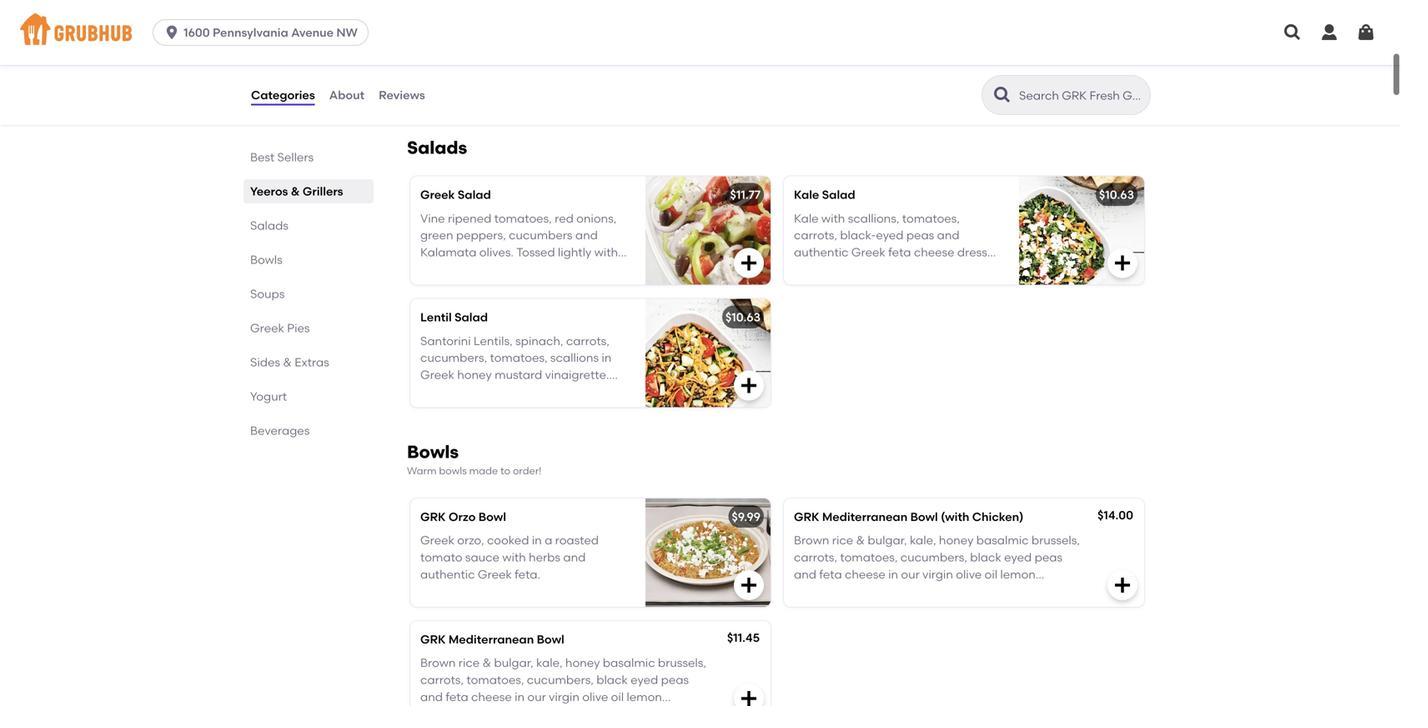 Task type: describe. For each thing, give the bounding box(es) containing it.
authentic inside kale with scallions, tomatoes, carrots, black-eyed peas and authentic greek feta cheese dressed with a lemon herb vinaigrette. served with pita bread
[[794, 245, 849, 259]]

greek pies
[[250, 321, 310, 335]]

with inside wrapped in a house baked pita with choice of tzatziki sauce,  tomato and onions
[[601, 32, 625, 46]]

rice for brown rice & bulgar, kale, honey basalmic brussels, carrots, tomatoes, cucumbers, black eyed peas and feta cheese in our virgin olive oil lem
[[459, 656, 480, 671]]

brown for brown rice & bulgar, kale, honey basalmic brussels, carrots, tomatoes, cucumbers, black eyed peas and feta cheese in our virgin olive oil lemon vinaigrette. topped with our chicken yeero!
[[794, 534, 830, 548]]

greek salad
[[421, 188, 491, 202]]

pita inside santorini lentils, spinach, carrots, cucumbers, tomatoes, scallions in greek honey mustard vinaigrette. served with pita bread
[[489, 385, 511, 399]]

1 horizontal spatial salads
[[407, 137, 467, 159]]

grk orzo bowl
[[421, 510, 506, 524]]

eyed for $14.00
[[1005, 551, 1032, 565]]

svg image inside '1600 pennsylvania avenue nw' button
[[164, 24, 180, 41]]

topped
[[861, 585, 904, 599]]

herb
[[870, 262, 896, 276]]

salad for greek salad
[[458, 188, 491, 202]]

cheese inside kale with scallions, tomatoes, carrots, black-eyed peas and authentic greek feta cheese dressed with a lemon herb vinaigrette. served with pita bread
[[914, 245, 955, 259]]

house
[[500, 32, 534, 46]]

pita yeeros image
[[646, 0, 771, 102]]

beverages
[[250, 424, 310, 438]]

pita inside kale with scallions, tomatoes, carrots, black-eyed peas and authentic greek feta cheese dressed with a lemon herb vinaigrette. served with pita bread
[[863, 279, 885, 293]]

plate yeeros image
[[1020, 0, 1145, 102]]

served inside kale with scallions, tomatoes, carrots, black-eyed peas and authentic greek feta cheese dressed with a lemon herb vinaigrette. served with pita bread
[[794, 279, 833, 293]]

yeeros & grillers
[[250, 184, 343, 199]]

of
[[462, 49, 473, 63]]

chicken)
[[973, 510, 1024, 524]]

avenue
[[291, 25, 334, 40]]

kale with scallions, tomatoes, carrots, black-eyed peas and authentic greek feta cheese dressed with a lemon herb vinaigrette. served with pita bread
[[794, 211, 1003, 293]]

in inside brown rice & bulgar, kale, honey basalmic brussels, carrots, tomatoes, cucumbers, black eyed peas and feta cheese in our virgin olive oil lem
[[515, 690, 525, 705]]

honey for brown rice & bulgar, kale, honey basalmic brussels, carrots, tomatoes, cucumbers, black eyed peas and feta cheese in our virgin olive oil lem
[[566, 656, 600, 671]]

grk for grk orzo bowl
[[421, 510, 446, 524]]

herbs
[[529, 551, 561, 565]]

vinaigrette. inside brown rice & bulgar, kale, honey basalmic brussels, carrots, tomatoes, cucumbers, black eyed peas and feta cheese in our virgin olive oil lemon vinaigrette. topped with our chicken yeero!
[[794, 585, 859, 599]]

soups
[[250, 287, 285, 301]]

bowls for bowls warm bowls made to order!
[[407, 442, 459, 463]]

in inside santorini lentils, spinach, carrots, cucumbers, tomatoes, scallions in greek honey mustard vinaigrette. served with pita bread
[[602, 351, 612, 365]]

best
[[250, 150, 275, 164]]

lentils,
[[474, 334, 513, 348]]

orzo,
[[458, 534, 484, 548]]

with inside brown rice & bulgar, kale, honey basalmic brussels, carrots, tomatoes, cucumbers, black eyed peas and feta cheese in our virgin olive oil lemon vinaigrette. topped with our chicken yeero!
[[907, 585, 931, 599]]

our for $14.00
[[902, 568, 920, 582]]

honey for brown rice & bulgar, kale, honey basalmic brussels, carrots, tomatoes, cucumbers, black eyed peas and feta cheese in our virgin olive oil lemon vinaigrette. topped with our chicken yeero!
[[940, 534, 974, 548]]

eyed for $11.45
[[631, 673, 659, 688]]

roasted
[[555, 534, 599, 548]]

virgin for grk mediterranean bowl
[[549, 690, 580, 705]]

onions
[[421, 66, 458, 80]]

$14.00
[[1098, 509, 1134, 523]]

mediterranean for grk mediterranean bowl (with chicken)
[[823, 510, 908, 524]]

bulgar, for grk mediterranean bowl (with chicken)
[[868, 534, 908, 548]]

1 vertical spatial our
[[934, 585, 952, 599]]

main navigation navigation
[[0, 0, 1402, 65]]

olive for grk mediterranean bowl (with chicken)
[[956, 568, 982, 582]]

sauce
[[466, 551, 500, 565]]

black-
[[841, 228, 876, 243]]

black for grk mediterranean bowl
[[597, 673, 628, 688]]

tzatziki
[[476, 49, 515, 63]]

brussels, for brown rice & bulgar, kale, honey basalmic brussels, carrots, tomatoes, cucumbers, black eyed peas and feta cheese in our virgin olive oil lem
[[658, 656, 707, 671]]

reviews button
[[378, 65, 426, 125]]

wrapped in a house baked pita with choice of tzatziki sauce,  tomato and onions button
[[411, 0, 771, 102]]

carrots, inside brown rice & bulgar, kale, honey basalmic brussels, carrots, tomatoes, cucumbers, black eyed peas and feta cheese in our virgin olive oil lem
[[421, 673, 464, 688]]

salad for lentil salad
[[455, 310, 488, 325]]

authentic inside greek orzo, cooked in a roasted tomato sauce with herbs and authentic greek feta.
[[421, 568, 475, 582]]

grk mediterranean bowl (with chicken)
[[794, 510, 1024, 524]]

categories
[[251, 88, 315, 102]]

svg image for brown rice & bulgar, kale, honey basalmic brussels, carrots, tomatoes, cucumbers, black eyed peas and feta cheese in our virgin olive oil lemon vinaigrette. topped with our chicken yeero!
[[1113, 576, 1133, 596]]

(with
[[941, 510, 970, 524]]

pita
[[576, 32, 598, 46]]

reviews
[[379, 88, 425, 102]]

greek inside kale with scallions, tomatoes, carrots, black-eyed peas and authentic greek feta cheese dressed with a lemon herb vinaigrette. served with pita bread
[[852, 245, 886, 259]]

warm
[[407, 465, 437, 477]]

brown rice & bulgar, kale, honey basalmic brussels, carrots, tomatoes, cucumbers, black eyed peas and feta cheese in our virgin olive oil lem
[[421, 656, 707, 707]]

$11.77
[[731, 188, 761, 202]]

extras
[[295, 355, 329, 370]]

and inside greek orzo, cooked in a roasted tomato sauce with herbs and authentic greek feta.
[[564, 551, 586, 565]]

virgin for grk mediterranean bowl (with chicken)
[[923, 568, 954, 582]]

and inside brown rice & bulgar, kale, honey basalmic brussels, carrots, tomatoes, cucumbers, black eyed peas and feta cheese in our virgin olive oil lemon vinaigrette. topped with our chicken yeero!
[[794, 568, 817, 582]]

feta for brown rice & bulgar, kale, honey basalmic brussels, carrots, tomatoes, cucumbers, black eyed peas and feta cheese in our virgin olive oil lem
[[446, 690, 469, 705]]

about button
[[328, 65, 366, 125]]

a inside greek orzo, cooked in a roasted tomato sauce with herbs and authentic greek feta.
[[545, 534, 553, 548]]

baked
[[537, 32, 573, 46]]

a inside kale with scallions, tomatoes, carrots, black-eyed peas and authentic greek feta cheese dressed with a lemon herb vinaigrette. served with pita bread
[[821, 262, 829, 276]]

bowl for grk orzo bowl
[[479, 510, 506, 524]]

lentil salad
[[421, 310, 488, 325]]

sides
[[250, 355, 280, 370]]

grk orzo bowl image
[[646, 499, 771, 607]]

peas for $14.00
[[1035, 551, 1063, 565]]

spinach,
[[516, 334, 564, 348]]

kale for kale with scallions, tomatoes, carrots, black-eyed peas and authentic greek feta cheese dressed with a lemon herb vinaigrette. served with pita bread
[[794, 211, 819, 226]]

bowls for bowls
[[250, 253, 283, 267]]

rice for brown rice & bulgar, kale, honey basalmic brussels, carrots, tomatoes, cucumbers, black eyed peas and feta cheese in our virgin olive oil lemon vinaigrette. topped with our chicken yeero!
[[833, 534, 854, 548]]

mediterranean for grk mediterranean bowl
[[449, 633, 534, 647]]

Search GRK Fresh Greek search field
[[1018, 88, 1146, 103]]

yeeros
[[250, 184, 288, 199]]

tomatoes, inside brown rice & bulgar, kale, honey basalmic brussels, carrots, tomatoes, cucumbers, black eyed peas and feta cheese in our virgin olive oil lemon vinaigrette. topped with our chicken yeero!
[[841, 551, 898, 565]]

order!
[[513, 465, 542, 477]]

and inside brown rice & bulgar, kale, honey basalmic brussels, carrots, tomatoes, cucumbers, black eyed peas and feta cheese in our virgin olive oil lem
[[421, 690, 443, 705]]

search icon image
[[993, 85, 1013, 105]]

kale salad
[[794, 188, 856, 202]]

sauce,
[[517, 49, 555, 63]]



Task type: locate. For each thing, give the bounding box(es) containing it.
peas inside brown rice & bulgar, kale, honey basalmic brussels, carrots, tomatoes, cucumbers, black eyed peas and feta cheese in our virgin olive oil lem
[[661, 673, 689, 688]]

0 vertical spatial $10.63
[[1100, 188, 1135, 202]]

tomatoes, inside kale with scallions, tomatoes, carrots, black-eyed peas and authentic greek feta cheese dressed with a lemon herb vinaigrette. served with pita bread
[[903, 211, 960, 226]]

oil for grk mediterranean bowl (with chicken)
[[985, 568, 998, 582]]

tomato inside greek orzo, cooked in a roasted tomato sauce with herbs and authentic greek feta.
[[421, 551, 463, 565]]

cucumbers, for brown rice & bulgar, kale, honey basalmic brussels, carrots, tomatoes, cucumbers, black eyed peas and feta cheese in our virgin olive oil lemon vinaigrette. topped with our chicken yeero!
[[901, 551, 968, 565]]

rice
[[833, 534, 854, 548], [459, 656, 480, 671]]

1 horizontal spatial brown
[[794, 534, 830, 548]]

in up topped
[[889, 568, 899, 582]]

1 vertical spatial rice
[[459, 656, 480, 671]]

0 vertical spatial kale
[[794, 188, 820, 202]]

0 horizontal spatial rice
[[459, 656, 480, 671]]

1 vertical spatial feta
[[820, 568, 843, 582]]

0 horizontal spatial bowl
[[479, 510, 506, 524]]

1 kale from the top
[[794, 188, 820, 202]]

with down 'black-' on the top right
[[836, 279, 860, 293]]

bread down mustard
[[514, 385, 548, 399]]

kale,
[[910, 534, 937, 548], [537, 656, 563, 671]]

2 kale from the top
[[794, 211, 819, 226]]

mediterranean
[[823, 510, 908, 524], [449, 633, 534, 647]]

eyed inside brown rice & bulgar, kale, honey basalmic brussels, carrots, tomatoes, cucumbers, black eyed peas and feta cheese in our virgin olive oil lemon vinaigrette. topped with our chicken yeero!
[[1005, 551, 1032, 565]]

pies
[[287, 321, 310, 335]]

1600 pennsylvania avenue nw button
[[153, 19, 375, 46]]

1 horizontal spatial feta
[[820, 568, 843, 582]]

peas inside kale with scallions, tomatoes, carrots, black-eyed peas and authentic greek feta cheese dressed with a lemon herb vinaigrette. served with pita bread
[[907, 228, 935, 243]]

cucumbers, for brown rice & bulgar, kale, honey basalmic brussels, carrots, tomatoes, cucumbers, black eyed peas and feta cheese in our virgin olive oil lem
[[527, 673, 594, 688]]

bowl for grk mediterranean bowl (with chicken)
[[911, 510, 939, 524]]

0 vertical spatial basalmic
[[977, 534, 1029, 548]]

1 vertical spatial bread
[[514, 385, 548, 399]]

dressed
[[958, 245, 1003, 259]]

0 vertical spatial tomato
[[557, 49, 600, 63]]

1 horizontal spatial our
[[902, 568, 920, 582]]

kale, inside brown rice & bulgar, kale, honey basalmic brussels, carrots, tomatoes, cucumbers, black eyed peas and feta cheese in our virgin olive oil lem
[[537, 656, 563, 671]]

eyed inside brown rice & bulgar, kale, honey basalmic brussels, carrots, tomatoes, cucumbers, black eyed peas and feta cheese in our virgin olive oil lem
[[631, 673, 659, 688]]

basalmic
[[977, 534, 1029, 548], [603, 656, 656, 671]]

1 horizontal spatial served
[[794, 279, 833, 293]]

1 horizontal spatial eyed
[[876, 228, 904, 243]]

salad for kale salad
[[822, 188, 856, 202]]

lentil salad image
[[646, 299, 771, 408]]

0 vertical spatial mediterranean
[[823, 510, 908, 524]]

0 horizontal spatial oil
[[611, 690, 624, 705]]

$9.99
[[732, 510, 761, 524]]

1 vertical spatial pita
[[489, 385, 511, 399]]

bowls up warm
[[407, 442, 459, 463]]

0 vertical spatial bulgar,
[[868, 534, 908, 548]]

tomatoes, up mustard
[[490, 351, 548, 365]]

authentic
[[794, 245, 849, 259], [421, 568, 475, 582]]

& down grk mediterranean bowl
[[483, 656, 492, 671]]

brussels, inside brown rice & bulgar, kale, honey basalmic brussels, carrots, tomatoes, cucumbers, black eyed peas and feta cheese in our virgin olive oil lemon vinaigrette. topped with our chicken yeero!
[[1032, 534, 1081, 548]]

cheese inside brown rice & bulgar, kale, honey basalmic brussels, carrots, tomatoes, cucumbers, black eyed peas and feta cheese in our virgin olive oil lemon vinaigrette. topped with our chicken yeero!
[[845, 568, 886, 582]]

carrots, inside brown rice & bulgar, kale, honey basalmic brussels, carrots, tomatoes, cucumbers, black eyed peas and feta cheese in our virgin olive oil lemon vinaigrette. topped with our chicken yeero!
[[794, 551, 838, 565]]

2 vertical spatial eyed
[[631, 673, 659, 688]]

& right sides
[[283, 355, 292, 370]]

1 horizontal spatial brussels,
[[1032, 534, 1081, 548]]

with left herb
[[794, 262, 818, 276]]

grk for grk mediterranean bowl
[[421, 633, 446, 647]]

1 vertical spatial a
[[821, 262, 829, 276]]

pennsylvania
[[213, 25, 289, 40]]

with
[[601, 32, 625, 46], [822, 211, 846, 226], [794, 262, 818, 276], [836, 279, 860, 293], [462, 385, 486, 399], [503, 551, 526, 565], [907, 585, 931, 599]]

wrapped in a house baked pita with choice of tzatziki sauce,  tomato and onions
[[421, 32, 625, 80]]

bulgar, inside brown rice & bulgar, kale, honey basalmic brussels, carrots, tomatoes, cucumbers, black eyed peas and feta cheese in our virgin olive oil lem
[[494, 656, 534, 671]]

bowl up brown rice & bulgar, kale, honey basalmic brussels, carrots, tomatoes, cucumbers, black eyed peas and feta cheese in our virgin olive oil lem
[[537, 633, 565, 647]]

rice inside brown rice & bulgar, kale, honey basalmic brussels, carrots, tomatoes, cucumbers, black eyed peas and feta cheese in our virgin olive oil lemon vinaigrette. topped with our chicken yeero!
[[833, 534, 854, 548]]

cheese left "dressed"
[[914, 245, 955, 259]]

brussels,
[[1032, 534, 1081, 548], [658, 656, 707, 671]]

black inside brown rice & bulgar, kale, honey basalmic brussels, carrots, tomatoes, cucumbers, black eyed peas and feta cheese in our virgin olive oil lemon vinaigrette. topped with our chicken yeero!
[[971, 551, 1002, 565]]

1 vertical spatial peas
[[1035, 551, 1063, 565]]

olive inside brown rice & bulgar, kale, honey basalmic brussels, carrots, tomatoes, cucumbers, black eyed peas and feta cheese in our virgin olive oil lemon vinaigrette. topped with our chicken yeero!
[[956, 568, 982, 582]]

svg image for santorini lentils, spinach, carrots, cucumbers, tomatoes, scallions in greek honey mustard vinaigrette. served with pita bread
[[739, 376, 759, 396]]

pita down mustard
[[489, 385, 511, 399]]

1 horizontal spatial peas
[[907, 228, 935, 243]]

oil
[[985, 568, 998, 582], [611, 690, 624, 705]]

greek orzo, cooked in a roasted tomato sauce with herbs and authentic greek feta.
[[421, 534, 599, 582]]

brown for brown rice & bulgar, kale, honey basalmic brussels, carrots, tomatoes, cucumbers, black eyed peas and feta cheese in our virgin olive oil lem
[[421, 656, 456, 671]]

$10.63 for santorini lentils, spinach, carrots, cucumbers, tomatoes, scallions in greek honey mustard vinaigrette. served with pita bread
[[726, 310, 761, 325]]

lemon inside kale with scallions, tomatoes, carrots, black-eyed peas and authentic greek feta cheese dressed with a lemon herb vinaigrette. served with pita bread
[[831, 262, 867, 276]]

honey inside brown rice & bulgar, kale, honey basalmic brussels, carrots, tomatoes, cucumbers, black eyed peas and feta cheese in our virgin olive oil lemon vinaigrette. topped with our chicken yeero!
[[940, 534, 974, 548]]

a inside wrapped in a house baked pita with choice of tzatziki sauce,  tomato and onions
[[490, 32, 497, 46]]

bulgar, inside brown rice & bulgar, kale, honey basalmic brussels, carrots, tomatoes, cucumbers, black eyed peas and feta cheese in our virgin olive oil lemon vinaigrette. topped with our chicken yeero!
[[868, 534, 908, 548]]

1 vertical spatial bowls
[[407, 442, 459, 463]]

kale down kale salad
[[794, 211, 819, 226]]

categories button
[[250, 65, 316, 125]]

and inside kale with scallions, tomatoes, carrots, black-eyed peas and authentic greek feta cheese dressed with a lemon herb vinaigrette. served with pita bread
[[938, 228, 960, 243]]

mediterranean up topped
[[823, 510, 908, 524]]

greek inside santorini lentils, spinach, carrots, cucumbers, tomatoes, scallions in greek honey mustard vinaigrette. served with pita bread
[[421, 368, 455, 382]]

olive
[[956, 568, 982, 582], [583, 690, 609, 705]]

nw
[[337, 25, 358, 40]]

bulgar,
[[868, 534, 908, 548], [494, 656, 534, 671]]

0 vertical spatial lemon
[[831, 262, 867, 276]]

in right scallions
[[602, 351, 612, 365]]

0 vertical spatial served
[[794, 279, 833, 293]]

with down "lentils,"
[[462, 385, 486, 399]]

2 horizontal spatial our
[[934, 585, 952, 599]]

0 vertical spatial brussels,
[[1032, 534, 1081, 548]]

cheese down grk mediterranean bowl
[[471, 690, 512, 705]]

0 horizontal spatial pita
[[489, 385, 511, 399]]

authentic down 'black-' on the top right
[[794, 245, 849, 259]]

& down grk mediterranean bowl (with chicken)
[[857, 534, 865, 548]]

bread inside santorini lentils, spinach, carrots, cucumbers, tomatoes, scallions in greek honey mustard vinaigrette. served with pita bread
[[514, 385, 548, 399]]

0 horizontal spatial authentic
[[421, 568, 475, 582]]

peas inside brown rice & bulgar, kale, honey basalmic brussels, carrots, tomatoes, cucumbers, black eyed peas and feta cheese in our virgin olive oil lemon vinaigrette. topped with our chicken yeero!
[[1035, 551, 1063, 565]]

1 vertical spatial bulgar,
[[494, 656, 534, 671]]

0 vertical spatial peas
[[907, 228, 935, 243]]

svg image
[[1320, 23, 1340, 43], [1113, 253, 1133, 273], [739, 376, 759, 396], [739, 576, 759, 596], [1113, 576, 1133, 596]]

carrots, inside santorini lentils, spinach, carrots, cucumbers, tomatoes, scallions in greek honey mustard vinaigrette. served with pita bread
[[566, 334, 610, 348]]

1 vertical spatial tomato
[[421, 551, 463, 565]]

cheese inside brown rice & bulgar, kale, honey basalmic brussels, carrots, tomatoes, cucumbers, black eyed peas and feta cheese in our virgin olive oil lem
[[471, 690, 512, 705]]

cooked
[[487, 534, 529, 548]]

1 horizontal spatial kale,
[[910, 534, 937, 548]]

sellers
[[277, 150, 314, 164]]

0 horizontal spatial brown
[[421, 656, 456, 671]]

0 vertical spatial cheese
[[914, 245, 955, 259]]

basalmic for grk mediterranean bowl (with chicken)
[[977, 534, 1029, 548]]

cucumbers, down santorini
[[421, 351, 487, 365]]

orzo
[[449, 510, 476, 524]]

vinaigrette. right herb
[[898, 262, 963, 276]]

our up topped
[[902, 568, 920, 582]]

salads down the yeeros
[[250, 219, 289, 233]]

0 horizontal spatial vinaigrette.
[[545, 368, 609, 382]]

1 horizontal spatial a
[[545, 534, 553, 548]]

in down grk mediterranean bowl
[[515, 690, 525, 705]]

0 vertical spatial a
[[490, 32, 497, 46]]

1 horizontal spatial bulgar,
[[868, 534, 908, 548]]

lentil
[[421, 310, 452, 325]]

and
[[602, 49, 625, 63], [938, 228, 960, 243], [564, 551, 586, 565], [794, 568, 817, 582], [421, 690, 443, 705]]

oil inside brown rice & bulgar, kale, honey basalmic brussels, carrots, tomatoes, cucumbers, black eyed peas and feta cheese in our virgin olive oil lemon vinaigrette. topped with our chicken yeero!
[[985, 568, 998, 582]]

virgin inside brown rice & bulgar, kale, honey basalmic brussels, carrots, tomatoes, cucumbers, black eyed peas and feta cheese in our virgin olive oil lem
[[549, 690, 580, 705]]

tomatoes, up topped
[[841, 551, 898, 565]]

0 vertical spatial authentic
[[794, 245, 849, 259]]

1 vertical spatial olive
[[583, 690, 609, 705]]

a
[[490, 32, 497, 46], [821, 262, 829, 276], [545, 534, 553, 548]]

bowl
[[479, 510, 506, 524], [911, 510, 939, 524], [537, 633, 565, 647]]

kale
[[794, 188, 820, 202], [794, 211, 819, 226]]

with right pita on the top
[[601, 32, 625, 46]]

our down grk mediterranean bowl
[[528, 690, 546, 705]]

honey
[[458, 368, 492, 382], [940, 534, 974, 548], [566, 656, 600, 671]]

bowls up soups
[[250, 253, 283, 267]]

cucumbers, down grk mediterranean bowl
[[527, 673, 594, 688]]

tomatoes,
[[903, 211, 960, 226], [490, 351, 548, 365], [841, 551, 898, 565], [467, 673, 524, 688]]

2 horizontal spatial bowl
[[911, 510, 939, 524]]

tomatoes, down grk mediterranean bowl
[[467, 673, 524, 688]]

&
[[291, 184, 300, 199], [283, 355, 292, 370], [857, 534, 865, 548], [483, 656, 492, 671]]

$11.45
[[728, 631, 760, 645]]

salads up the greek salad
[[407, 137, 467, 159]]

0 vertical spatial bowls
[[250, 253, 283, 267]]

santorini lentils, spinach, carrots, cucumbers, tomatoes, scallions in greek honey mustard vinaigrette. served with pita bread
[[421, 334, 612, 399]]

0 horizontal spatial kale,
[[537, 656, 563, 671]]

1 horizontal spatial vinaigrette.
[[794, 585, 859, 599]]

peas for $11.45
[[661, 673, 689, 688]]

bowls
[[439, 465, 467, 477]]

rice down grk mediterranean bowl (with chicken)
[[833, 534, 854, 548]]

kale, for grk mediterranean bowl (with chicken)
[[910, 534, 937, 548]]

svg image for greek orzo, cooked in a roasted tomato sauce with herbs and authentic greek feta.
[[739, 576, 759, 596]]

feta for brown rice & bulgar, kale, honey basalmic brussels, carrots, tomatoes, cucumbers, black eyed peas and feta cheese in our virgin olive oil lemon vinaigrette. topped with our chicken yeero!
[[820, 568, 843, 582]]

chicken
[[955, 585, 1009, 599]]

tomato inside wrapped in a house baked pita with choice of tzatziki sauce,  tomato and onions
[[557, 49, 600, 63]]

vinaigrette. left topped
[[794, 585, 859, 599]]

0 horizontal spatial honey
[[458, 368, 492, 382]]

cheese for $11.45
[[471, 690, 512, 705]]

lemon left herb
[[831, 262, 867, 276]]

0 horizontal spatial virgin
[[549, 690, 580, 705]]

1 vertical spatial mediterranean
[[449, 633, 534, 647]]

1 horizontal spatial black
[[971, 551, 1002, 565]]

1 horizontal spatial pita
[[863, 279, 885, 293]]

eyed
[[876, 228, 904, 243], [1005, 551, 1032, 565], [631, 673, 659, 688]]

tomatoes, inside santorini lentils, spinach, carrots, cucumbers, tomatoes, scallions in greek honey mustard vinaigrette. served with pita bread
[[490, 351, 548, 365]]

mustard
[[495, 368, 543, 382]]

0 vertical spatial virgin
[[923, 568, 954, 582]]

2 vertical spatial cucumbers,
[[527, 673, 594, 688]]

mediterranean down feta.
[[449, 633, 534, 647]]

0 horizontal spatial tomato
[[421, 551, 463, 565]]

honey inside brown rice & bulgar, kale, honey basalmic brussels, carrots, tomatoes, cucumbers, black eyed peas and feta cheese in our virgin olive oil lem
[[566, 656, 600, 671]]

feta inside brown rice & bulgar, kale, honey basalmic brussels, carrots, tomatoes, cucumbers, black eyed peas and feta cheese in our virgin olive oil lem
[[446, 690, 469, 705]]

& inside brown rice & bulgar, kale, honey basalmic brussels, carrots, tomatoes, cucumbers, black eyed peas and feta cheese in our virgin olive oil lem
[[483, 656, 492, 671]]

olive inside brown rice & bulgar, kale, honey basalmic brussels, carrots, tomatoes, cucumbers, black eyed peas and feta cheese in our virgin olive oil lem
[[583, 690, 609, 705]]

scallions
[[551, 351, 599, 365]]

made
[[469, 465, 498, 477]]

0 horizontal spatial cheese
[[471, 690, 512, 705]]

carrots, inside kale with scallions, tomatoes, carrots, black-eyed peas and authentic greek feta cheese dressed with a lemon herb vinaigrette. served with pita bread
[[794, 228, 838, 243]]

1 vertical spatial salads
[[250, 219, 289, 233]]

santorini
[[421, 334, 471, 348]]

1600
[[184, 25, 210, 40]]

1 horizontal spatial mediterranean
[[823, 510, 908, 524]]

svg image inside main navigation navigation
[[1320, 23, 1340, 43]]

0 vertical spatial olive
[[956, 568, 982, 582]]

lemon
[[831, 262, 867, 276], [1001, 568, 1036, 582]]

0 horizontal spatial peas
[[661, 673, 689, 688]]

bread
[[888, 279, 922, 293], [514, 385, 548, 399]]

feta.
[[515, 568, 541, 582]]

1 vertical spatial cheese
[[845, 568, 886, 582]]

tomato down orzo,
[[421, 551, 463, 565]]

cheese for $14.00
[[845, 568, 886, 582]]

with inside santorini lentils, spinach, carrots, cucumbers, tomatoes, scallions in greek honey mustard vinaigrette. served with pita bread
[[462, 385, 486, 399]]

kale for kale salad
[[794, 188, 820, 202]]

our inside brown rice & bulgar, kale, honey basalmic brussels, carrots, tomatoes, cucumbers, black eyed peas and feta cheese in our virgin olive oil lem
[[528, 690, 546, 705]]

in
[[477, 32, 487, 46], [602, 351, 612, 365], [532, 534, 542, 548], [889, 568, 899, 582], [515, 690, 525, 705]]

0 vertical spatial rice
[[833, 534, 854, 548]]

lemon up yeero! at the bottom right of page
[[1001, 568, 1036, 582]]

0 horizontal spatial basalmic
[[603, 656, 656, 671]]

1 vertical spatial served
[[421, 385, 460, 399]]

a up herbs
[[545, 534, 553, 548]]

1 vertical spatial brown
[[421, 656, 456, 671]]

with down kale salad
[[822, 211, 846, 226]]

& inside brown rice & bulgar, kale, honey basalmic brussels, carrots, tomatoes, cucumbers, black eyed peas and feta cheese in our virgin olive oil lemon vinaigrette. topped with our chicken yeero!
[[857, 534, 865, 548]]

feta
[[889, 245, 912, 259], [820, 568, 843, 582], [446, 690, 469, 705]]

tomato
[[557, 49, 600, 63], [421, 551, 463, 565]]

bulgar, down grk mediterranean bowl
[[494, 656, 534, 671]]

and inside wrapped in a house baked pita with choice of tzatziki sauce,  tomato and onions
[[602, 49, 625, 63]]

0 horizontal spatial brussels,
[[658, 656, 707, 671]]

pita
[[863, 279, 885, 293], [489, 385, 511, 399]]

0 horizontal spatial our
[[528, 690, 546, 705]]

0 horizontal spatial salads
[[250, 219, 289, 233]]

bowl for grk mediterranean bowl
[[537, 633, 565, 647]]

1 horizontal spatial bowls
[[407, 442, 459, 463]]

cucumbers, inside brown rice & bulgar, kale, honey basalmic brussels, carrots, tomatoes, cucumbers, black eyed peas and feta cheese in our virgin olive oil lem
[[527, 673, 594, 688]]

basalmic inside brown rice & bulgar, kale, honey basalmic brussels, carrots, tomatoes, cucumbers, black eyed peas and feta cheese in our virgin olive oil lem
[[603, 656, 656, 671]]

virgin inside brown rice & bulgar, kale, honey basalmic brussels, carrots, tomatoes, cucumbers, black eyed peas and feta cheese in our virgin olive oil lemon vinaigrette. topped with our chicken yeero!
[[923, 568, 954, 582]]

2 horizontal spatial feta
[[889, 245, 912, 259]]

bread inside kale with scallions, tomatoes, carrots, black-eyed peas and authentic greek feta cheese dressed with a lemon herb vinaigrette. served with pita bread
[[888, 279, 922, 293]]

oil inside brown rice & bulgar, kale, honey basalmic brussels, carrots, tomatoes, cucumbers, black eyed peas and feta cheese in our virgin olive oil lem
[[611, 690, 624, 705]]

rice inside brown rice & bulgar, kale, honey basalmic brussels, carrots, tomatoes, cucumbers, black eyed peas and feta cheese in our virgin olive oil lem
[[459, 656, 480, 671]]

with inside greek orzo, cooked in a roasted tomato sauce with herbs and authentic greek feta.
[[503, 551, 526, 565]]

brown
[[794, 534, 830, 548], [421, 656, 456, 671]]

served
[[794, 279, 833, 293], [421, 385, 460, 399]]

1 horizontal spatial $10.63
[[1100, 188, 1135, 202]]

& right the yeeros
[[291, 184, 300, 199]]

0 vertical spatial pita
[[863, 279, 885, 293]]

grk for grk mediterranean bowl (with chicken)
[[794, 510, 820, 524]]

yeero!
[[1012, 585, 1053, 599]]

cheese
[[914, 245, 955, 259], [845, 568, 886, 582], [471, 690, 512, 705]]

1 vertical spatial $10.63
[[726, 310, 761, 325]]

black inside brown rice & bulgar, kale, honey basalmic brussels, carrots, tomatoes, cucumbers, black eyed peas and feta cheese in our virgin olive oil lem
[[597, 673, 628, 688]]

yogurt
[[250, 390, 287, 404]]

2 vertical spatial feta
[[446, 690, 469, 705]]

grk mediterranean bowl
[[421, 633, 565, 647]]

1 vertical spatial black
[[597, 673, 628, 688]]

1 horizontal spatial cucumbers,
[[527, 673, 594, 688]]

vinaigrette.
[[898, 262, 963, 276], [545, 368, 609, 382], [794, 585, 859, 599]]

bowl left (with
[[911, 510, 939, 524]]

1 horizontal spatial virgin
[[923, 568, 954, 582]]

best sellers
[[250, 150, 314, 164]]

greek salad image
[[646, 177, 771, 285]]

tomatoes, inside brown rice & bulgar, kale, honey basalmic brussels, carrots, tomatoes, cucumbers, black eyed peas and feta cheese in our virgin olive oil lem
[[467, 673, 524, 688]]

kale, for grk mediterranean bowl
[[537, 656, 563, 671]]

basalmic inside brown rice & bulgar, kale, honey basalmic brussels, carrots, tomatoes, cucumbers, black eyed peas and feta cheese in our virgin olive oil lemon vinaigrette. topped with our chicken yeero!
[[977, 534, 1029, 548]]

1 horizontal spatial rice
[[833, 534, 854, 548]]

in up herbs
[[532, 534, 542, 548]]

grillers
[[303, 184, 343, 199]]

svg image
[[1283, 23, 1303, 43], [1357, 23, 1377, 43], [164, 24, 180, 41], [739, 71, 759, 91], [1113, 71, 1133, 91], [739, 253, 759, 273], [739, 689, 759, 707]]

0 horizontal spatial a
[[490, 32, 497, 46]]

brown rice & bulgar, kale, honey basalmic brussels, carrots, tomatoes, cucumbers, black eyed peas and feta cheese in our virgin olive oil lemon vinaigrette. topped with our chicken yeero!
[[794, 534, 1081, 599]]

bulgar, down grk mediterranean bowl (with chicken)
[[868, 534, 908, 548]]

1 horizontal spatial lemon
[[1001, 568, 1036, 582]]

olive for grk mediterranean bowl
[[583, 690, 609, 705]]

bowls inside bowls warm bowls made to order!
[[407, 442, 459, 463]]

greek
[[421, 188, 455, 202], [852, 245, 886, 259], [250, 321, 284, 335], [421, 368, 455, 382], [421, 534, 455, 548], [478, 568, 512, 582]]

$10.63 for kale with scallions, tomatoes, carrots, black-eyed peas and authentic greek feta cheese dressed with a lemon herb vinaigrette. served with pita bread
[[1100, 188, 1135, 202]]

0 horizontal spatial olive
[[583, 690, 609, 705]]

1600 pennsylvania avenue nw
[[184, 25, 358, 40]]

feta inside brown rice & bulgar, kale, honey basalmic brussels, carrots, tomatoes, cucumbers, black eyed peas and feta cheese in our virgin olive oil lemon vinaigrette. topped with our chicken yeero!
[[820, 568, 843, 582]]

vinaigrette. inside santorini lentils, spinach, carrots, cucumbers, tomatoes, scallions in greek honey mustard vinaigrette. served with pita bread
[[545, 368, 609, 382]]

cucumbers, inside santorini lentils, spinach, carrots, cucumbers, tomatoes, scallions in greek honey mustard vinaigrette. served with pita bread
[[421, 351, 487, 365]]

in inside wrapped in a house baked pita with choice of tzatziki sauce,  tomato and onions
[[477, 32, 487, 46]]

a up tzatziki
[[490, 32, 497, 46]]

kale, down grk mediterranean bowl (with chicken)
[[910, 534, 937, 548]]

kale, down grk mediterranean bowl
[[537, 656, 563, 671]]

cucumbers, inside brown rice & bulgar, kale, honey basalmic brussels, carrots, tomatoes, cucumbers, black eyed peas and feta cheese in our virgin olive oil lemon vinaigrette. topped with our chicken yeero!
[[901, 551, 968, 565]]

in up tzatziki
[[477, 32, 487, 46]]

scallions,
[[848, 211, 900, 226]]

authentic down sauce
[[421, 568, 475, 582]]

grk
[[421, 510, 446, 524], [794, 510, 820, 524], [421, 633, 446, 647]]

0 vertical spatial black
[[971, 551, 1002, 565]]

rice down grk mediterranean bowl
[[459, 656, 480, 671]]

bread down herb
[[888, 279, 922, 293]]

about
[[329, 88, 365, 102]]

vinaigrette. inside kale with scallions, tomatoes, carrots, black-eyed peas and authentic greek feta cheese dressed with a lemon herb vinaigrette. served with pita bread
[[898, 262, 963, 276]]

1 horizontal spatial bread
[[888, 279, 922, 293]]

honey inside santorini lentils, spinach, carrots, cucumbers, tomatoes, scallions in greek honey mustard vinaigrette. served with pita bread
[[458, 368, 492, 382]]

eyed inside kale with scallions, tomatoes, carrots, black-eyed peas and authentic greek feta cheese dressed with a lemon herb vinaigrette. served with pita bread
[[876, 228, 904, 243]]

bulgar, for grk mediterranean bowl
[[494, 656, 534, 671]]

our left chicken
[[934, 585, 952, 599]]

choice
[[421, 49, 459, 63]]

0 horizontal spatial feta
[[446, 690, 469, 705]]

virgin
[[923, 568, 954, 582], [549, 690, 580, 705]]

brown inside brown rice & bulgar, kale, honey basalmic brussels, carrots, tomatoes, cucumbers, black eyed peas and feta cheese in our virgin olive oil lem
[[421, 656, 456, 671]]

2 horizontal spatial cucumbers,
[[901, 551, 968, 565]]

2 vertical spatial our
[[528, 690, 546, 705]]

brussels, for brown rice & bulgar, kale, honey basalmic brussels, carrots, tomatoes, cucumbers, black eyed peas and feta cheese in our virgin olive oil lemon vinaigrette. topped with our chicken yeero!
[[1032, 534, 1081, 548]]

black
[[971, 551, 1002, 565], [597, 673, 628, 688]]

0 vertical spatial kale,
[[910, 534, 937, 548]]

1 vertical spatial cucumbers,
[[901, 551, 968, 565]]

sides & extras
[[250, 355, 329, 370]]

cucumbers,
[[421, 351, 487, 365], [901, 551, 968, 565], [527, 673, 594, 688]]

lemon inside brown rice & bulgar, kale, honey basalmic brussels, carrots, tomatoes, cucumbers, black eyed peas and feta cheese in our virgin olive oil lemon vinaigrette. topped with our chicken yeero!
[[1001, 568, 1036, 582]]

kale inside kale with scallions, tomatoes, carrots, black-eyed peas and authentic greek feta cheese dressed with a lemon herb vinaigrette. served with pita bread
[[794, 211, 819, 226]]

kale salad image
[[1020, 177, 1145, 285]]

cucumbers, down (with
[[901, 551, 968, 565]]

svg image for kale with scallions, tomatoes, carrots, black-eyed peas and authentic greek feta cheese dressed with a lemon herb vinaigrette. served with pita bread
[[1113, 253, 1133, 273]]

2 horizontal spatial a
[[821, 262, 829, 276]]

with down the cooked
[[503, 551, 526, 565]]

wrapped
[[421, 32, 474, 46]]

brussels, inside brown rice & bulgar, kale, honey basalmic brussels, carrots, tomatoes, cucumbers, black eyed peas and feta cheese in our virgin olive oil lem
[[658, 656, 707, 671]]

tomato down pita on the top
[[557, 49, 600, 63]]

0 vertical spatial salads
[[407, 137, 467, 159]]

0 horizontal spatial black
[[597, 673, 628, 688]]

with right topped
[[907, 585, 931, 599]]

2 vertical spatial peas
[[661, 673, 689, 688]]

a left herb
[[821, 262, 829, 276]]

oil for grk mediterranean bowl
[[611, 690, 624, 705]]

vinaigrette. down scallions
[[545, 368, 609, 382]]

to
[[501, 465, 511, 477]]

feta inside kale with scallions, tomatoes, carrots, black-eyed peas and authentic greek feta cheese dressed with a lemon herb vinaigrette. served with pita bread
[[889, 245, 912, 259]]

0 horizontal spatial lemon
[[831, 262, 867, 276]]

brown inside brown rice & bulgar, kale, honey basalmic brussels, carrots, tomatoes, cucumbers, black eyed peas and feta cheese in our virgin olive oil lemon vinaigrette. topped with our chicken yeero!
[[794, 534, 830, 548]]

bowls warm bowls made to order!
[[407, 442, 542, 477]]

our for $11.45
[[528, 690, 546, 705]]

black for grk mediterranean bowl (with chicken)
[[971, 551, 1002, 565]]

1 vertical spatial vinaigrette.
[[545, 368, 609, 382]]

kale, inside brown rice & bulgar, kale, honey basalmic brussels, carrots, tomatoes, cucumbers, black eyed peas and feta cheese in our virgin olive oil lemon vinaigrette. topped with our chicken yeero!
[[910, 534, 937, 548]]

in inside brown rice & bulgar, kale, honey basalmic brussels, carrots, tomatoes, cucumbers, black eyed peas and feta cheese in our virgin olive oil lemon vinaigrette. topped with our chicken yeero!
[[889, 568, 899, 582]]

0 horizontal spatial eyed
[[631, 673, 659, 688]]

tomatoes, right scallions,
[[903, 211, 960, 226]]

0 horizontal spatial mediterranean
[[449, 633, 534, 647]]

basalmic for grk mediterranean bowl
[[603, 656, 656, 671]]

kale right $11.77
[[794, 188, 820, 202]]

2 horizontal spatial cheese
[[914, 245, 955, 259]]

2 horizontal spatial vinaigrette.
[[898, 262, 963, 276]]

1 vertical spatial basalmic
[[603, 656, 656, 671]]

in inside greek orzo, cooked in a roasted tomato sauce with herbs and authentic greek feta.
[[532, 534, 542, 548]]

bowl up the cooked
[[479, 510, 506, 524]]

cheese up topped
[[845, 568, 886, 582]]

salads
[[407, 137, 467, 159], [250, 219, 289, 233]]

pita down herb
[[863, 279, 885, 293]]

served inside santorini lentils, spinach, carrots, cucumbers, tomatoes, scallions in greek honey mustard vinaigrette. served with pita bread
[[421, 385, 460, 399]]

0 horizontal spatial bulgar,
[[494, 656, 534, 671]]



Task type: vqa. For each thing, say whether or not it's contained in the screenshot.
Grubhub+
no



